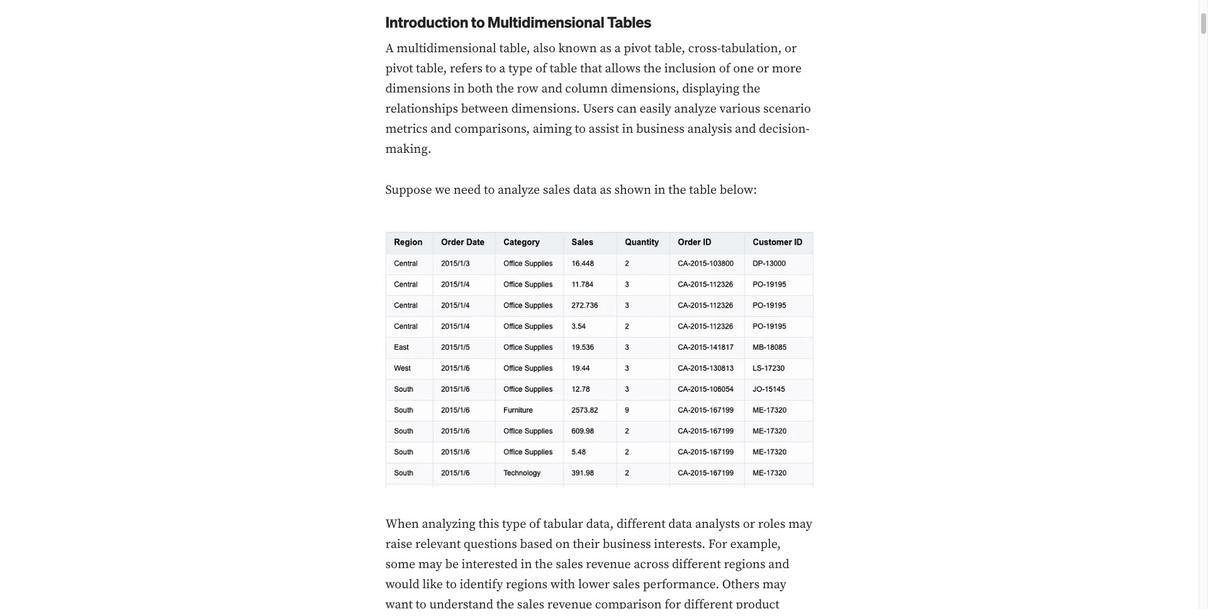 Task type: vqa. For each thing, say whether or not it's contained in the screenshot.
'Tags'
no



Task type: locate. For each thing, give the bounding box(es) containing it.
sales up comparison
[[613, 577, 640, 593]]

2 horizontal spatial or
[[785, 41, 797, 57]]

1 as from the top
[[600, 41, 612, 57]]

data left "shown"
[[573, 183, 597, 198]]

in inside when analyzing this type of tabular data, different data analysts or roles may raise relevant questions based on their business interests. for example, some may be interested in the sales revenue across different regions and would like to identify regions with lower sales performance. others may want to understand the sales revenue comparison for different pro
[[521, 557, 532, 573]]

1 horizontal spatial analyze
[[674, 101, 717, 117]]

of inside when analyzing this type of tabular data, different data analysts or roles may raise relevant questions based on their business interests. for example, some may be interested in the sales revenue across different regions and would like to identify regions with lower sales performance. others may want to understand the sales revenue comparison for different pro
[[529, 517, 540, 532]]

0 vertical spatial table
[[550, 61, 577, 77]]

revenue down with
[[547, 597, 592, 609]]

1 vertical spatial pivot
[[385, 61, 413, 77]]

business down easily at right
[[636, 121, 685, 137]]

business inside when analyzing this type of tabular data, different data analysts or roles may raise relevant questions based on their business interests. for example, some may be interested in the sales revenue across different regions and would like to identify regions with lower sales performance. others may want to understand the sales revenue comparison for different pro
[[603, 537, 651, 552]]

that
[[580, 61, 602, 77]]

analyze up analysis
[[674, 101, 717, 117]]

0 vertical spatial different
[[617, 517, 666, 532]]

to right the need
[[484, 183, 495, 198]]

may
[[788, 517, 812, 532], [418, 557, 442, 573], [762, 577, 786, 593]]

introduction
[[385, 12, 468, 31]]

data
[[573, 183, 597, 198], [668, 517, 692, 532]]

revenue up lower on the bottom
[[586, 557, 631, 573]]

1 horizontal spatial table
[[689, 183, 717, 198]]

metrics
[[385, 121, 428, 137]]

example,
[[730, 537, 781, 552]]

1 vertical spatial business
[[603, 537, 651, 552]]

to down like
[[416, 597, 426, 609]]

others
[[722, 577, 760, 593]]

regions left with
[[506, 577, 548, 593]]

regions up others
[[724, 557, 765, 573]]

different down performance.
[[684, 597, 733, 609]]

0 vertical spatial a
[[614, 41, 621, 57]]

revenue
[[586, 557, 631, 573], [547, 597, 592, 609]]

different up performance.
[[672, 557, 721, 573]]

0 horizontal spatial or
[[743, 517, 755, 532]]

business
[[636, 121, 685, 137], [603, 537, 651, 552]]

more
[[772, 61, 802, 77]]

may right roles
[[788, 517, 812, 532]]

identify
[[460, 577, 503, 593]]

as
[[600, 41, 612, 57], [600, 183, 612, 198]]

pivot up allows
[[624, 41, 651, 57]]

some
[[385, 557, 415, 573]]

analyze right the need
[[498, 183, 540, 198]]

a right refers
[[499, 61, 506, 77]]

introduction to multidimensional tables
[[385, 12, 651, 31]]

to right like
[[446, 577, 457, 593]]

regions
[[724, 557, 765, 573], [506, 577, 548, 593]]

1 horizontal spatial or
[[757, 61, 769, 77]]

table, down introduction to multidimensional tables
[[499, 41, 530, 57]]

cross-
[[688, 41, 721, 57]]

below:
[[720, 183, 757, 198]]

the
[[643, 61, 661, 77], [496, 81, 514, 97], [742, 81, 760, 97], [668, 183, 686, 198], [535, 557, 553, 573], [496, 597, 514, 609]]

2 vertical spatial or
[[743, 517, 755, 532]]

one
[[733, 61, 754, 77]]

and inside when analyzing this type of tabular data, different data analysts or roles may raise relevant questions based on their business interests. for example, some may be interested in the sales revenue across different regions and would like to identify regions with lower sales performance. others may want to understand the sales revenue comparison for different pro
[[768, 557, 789, 573]]

1 horizontal spatial a
[[614, 41, 621, 57]]

and down various
[[735, 121, 756, 137]]

a
[[385, 41, 394, 57]]

0 vertical spatial pivot
[[624, 41, 651, 57]]

2 vertical spatial different
[[684, 597, 733, 609]]

1 horizontal spatial regions
[[724, 557, 765, 573]]

type inside a multidimensional table, also known as a pivot table, cross-tabulation, or pivot table, refers to a type of table that allows the inclusion of one or more dimensions in both the row and column dimensions, displaying the relationships between dimensions. users can easily analyze various scenario metrics and comparisons, aiming to assist in business analysis and decision- making.
[[508, 61, 533, 77]]

pivot
[[624, 41, 651, 57], [385, 61, 413, 77]]

or right one
[[757, 61, 769, 77]]

of down also
[[535, 61, 547, 77]]

of up based
[[529, 517, 540, 532]]

0 horizontal spatial pivot
[[385, 61, 413, 77]]

table down known at the left of page
[[550, 61, 577, 77]]

may right others
[[762, 577, 786, 593]]

1 horizontal spatial pivot
[[624, 41, 651, 57]]

1 vertical spatial different
[[672, 557, 721, 573]]

comparison
[[595, 597, 662, 609]]

0 vertical spatial type
[[508, 61, 533, 77]]

on
[[555, 537, 570, 552]]

allows
[[605, 61, 641, 77]]

1 vertical spatial regions
[[506, 577, 548, 593]]

table,
[[499, 41, 530, 57], [654, 41, 685, 57], [416, 61, 447, 77]]

or
[[785, 41, 797, 57], [757, 61, 769, 77], [743, 517, 755, 532]]

1 vertical spatial data
[[668, 517, 692, 532]]

0 vertical spatial as
[[600, 41, 612, 57]]

aiming
[[533, 121, 572, 137]]

pivot down a
[[385, 61, 413, 77]]

making.
[[385, 141, 431, 157]]

suppose we need to analyze sales data as shown in the table below:
[[385, 183, 757, 198]]

or up more
[[785, 41, 797, 57]]

0 horizontal spatial table
[[550, 61, 577, 77]]

table left below:
[[689, 183, 717, 198]]

0 horizontal spatial regions
[[506, 577, 548, 593]]

1 vertical spatial or
[[757, 61, 769, 77]]

type right this
[[502, 517, 526, 532]]

of
[[535, 61, 547, 77], [719, 61, 730, 77], [529, 517, 540, 532]]

this
[[478, 517, 499, 532]]

1 vertical spatial analyze
[[498, 183, 540, 198]]

1 vertical spatial revenue
[[547, 597, 592, 609]]

0 vertical spatial data
[[573, 183, 597, 198]]

0 vertical spatial or
[[785, 41, 797, 57]]

and
[[541, 81, 562, 97], [431, 121, 452, 137], [735, 121, 756, 137], [768, 557, 789, 573]]

in
[[453, 81, 465, 97], [622, 121, 633, 137], [654, 183, 665, 198], [521, 557, 532, 573]]

the left row
[[496, 81, 514, 97]]

performance.
[[643, 577, 719, 593]]

can
[[617, 101, 637, 117]]

1 horizontal spatial table,
[[499, 41, 530, 57]]

1 vertical spatial as
[[600, 183, 612, 198]]

the right "shown"
[[668, 183, 686, 198]]

a multidimensional table, also known as a pivot table, cross-tabulation, or pivot table, refers to a type of table that allows the inclusion of one or more dimensions in both the row and column dimensions, displaying the relationships between dimensions. users can easily analyze various scenario metrics and comparisons, aiming to assist in business analysis and decision- making.
[[385, 41, 811, 157]]

in right "shown"
[[654, 183, 665, 198]]

2 horizontal spatial may
[[788, 517, 812, 532]]

may up like
[[418, 557, 442, 573]]

1 vertical spatial may
[[418, 557, 442, 573]]

0 horizontal spatial a
[[499, 61, 506, 77]]

type
[[508, 61, 533, 77], [502, 517, 526, 532]]

a
[[614, 41, 621, 57], [499, 61, 506, 77]]

row
[[517, 81, 538, 97]]

and down relationships
[[431, 121, 452, 137]]

both
[[468, 81, 493, 97]]

dimensions,
[[611, 81, 679, 97]]

with
[[550, 577, 575, 593]]

different
[[617, 517, 666, 532], [672, 557, 721, 573], [684, 597, 733, 609]]

different right the data,
[[617, 517, 666, 532]]

0 vertical spatial business
[[636, 121, 685, 137]]

business up across
[[603, 537, 651, 552]]

0 vertical spatial analyze
[[674, 101, 717, 117]]

analyze
[[674, 101, 717, 117], [498, 183, 540, 198]]

business inside a multidimensional table, also known as a pivot table, cross-tabulation, or pivot table, refers to a type of table that allows the inclusion of one or more dimensions in both the row and column dimensions, displaying the relationships between dimensions. users can easily analyze various scenario metrics and comparisons, aiming to assist in business analysis and decision- making.
[[636, 121, 685, 137]]

and up dimensions.
[[541, 81, 562, 97]]

the down based
[[535, 557, 553, 573]]

relevant
[[415, 537, 461, 552]]

for
[[708, 537, 727, 552]]

data up interests.
[[668, 517, 692, 532]]

to
[[471, 12, 485, 31], [485, 61, 496, 77], [575, 121, 586, 137], [484, 183, 495, 198], [446, 577, 457, 593], [416, 597, 426, 609]]

also
[[533, 41, 556, 57]]

based
[[520, 537, 553, 552]]

a up allows
[[614, 41, 621, 57]]

or up the example,
[[743, 517, 755, 532]]

1 horizontal spatial may
[[762, 577, 786, 593]]

table, up dimensions on the top of the page
[[416, 61, 447, 77]]

decision-
[[759, 121, 810, 137]]

easily
[[640, 101, 671, 117]]

want
[[385, 597, 413, 609]]

1 horizontal spatial data
[[668, 517, 692, 532]]

as up that
[[600, 41, 612, 57]]

and down the example,
[[768, 557, 789, 573]]

as left "shown"
[[600, 183, 612, 198]]

table, up inclusion
[[654, 41, 685, 57]]

questions
[[464, 537, 517, 552]]

table
[[550, 61, 577, 77], [689, 183, 717, 198]]

1 vertical spatial type
[[502, 517, 526, 532]]

type up row
[[508, 61, 533, 77]]

sales
[[543, 183, 570, 198], [556, 557, 583, 573], [613, 577, 640, 593], [517, 597, 544, 609]]

2 vertical spatial may
[[762, 577, 786, 593]]

in down based
[[521, 557, 532, 573]]



Task type: describe. For each thing, give the bounding box(es) containing it.
users
[[583, 101, 614, 117]]

between
[[461, 101, 508, 117]]

various
[[719, 101, 760, 117]]

2 horizontal spatial table,
[[654, 41, 685, 57]]

relationships
[[385, 101, 458, 117]]

analysis
[[687, 121, 732, 137]]

0 vertical spatial may
[[788, 517, 812, 532]]

like
[[422, 577, 443, 593]]

1 vertical spatial a
[[499, 61, 506, 77]]

roles
[[758, 517, 785, 532]]

multidimensional
[[397, 41, 496, 57]]

we
[[435, 183, 451, 198]]

or inside when analyzing this type of tabular data, different data analysts or roles may raise relevant questions based on their business interests. for example, some may be interested in the sales revenue across different regions and would like to identify regions with lower sales performance. others may want to understand the sales revenue comparison for different pro
[[743, 517, 755, 532]]

the down identify
[[496, 597, 514, 609]]

the down one
[[742, 81, 760, 97]]

interested
[[462, 557, 518, 573]]

comparisons,
[[454, 121, 530, 137]]

0 horizontal spatial table,
[[416, 61, 447, 77]]

analysts
[[695, 517, 740, 532]]

sales down interested
[[517, 597, 544, 609]]

across
[[634, 557, 669, 573]]

column
[[565, 81, 608, 97]]

in down can
[[622, 121, 633, 137]]

of left one
[[719, 61, 730, 77]]

type inside when analyzing this type of tabular data, different data analysts or roles may raise relevant questions based on their business interests. for example, some may be interested in the sales revenue across different regions and would like to identify regions with lower sales performance. others may want to understand the sales revenue comparison for different pro
[[502, 517, 526, 532]]

refers
[[450, 61, 482, 77]]

to left assist at the top of page
[[575, 121, 586, 137]]

tabulation,
[[721, 41, 782, 57]]

2 as from the top
[[600, 183, 612, 198]]

0 vertical spatial regions
[[724, 557, 765, 573]]

0 horizontal spatial may
[[418, 557, 442, 573]]

analyze inside a multidimensional table, also known as a pivot table, cross-tabulation, or pivot table, refers to a type of table that allows the inclusion of one or more dimensions in both the row and column dimensions, displaying the relationships between dimensions. users can easily analyze various scenario metrics and comparisons, aiming to assist in business analysis and decision- making.
[[674, 101, 717, 117]]

0 vertical spatial revenue
[[586, 557, 631, 573]]

1 vertical spatial table
[[689, 183, 717, 198]]

when
[[385, 517, 419, 532]]

0 horizontal spatial analyze
[[498, 183, 540, 198]]

scenario
[[763, 101, 811, 117]]

sales up with
[[556, 557, 583, 573]]

to up both
[[485, 61, 496, 77]]

the up dimensions,
[[643, 61, 661, 77]]

inclusion
[[664, 61, 716, 77]]

sales down aiming
[[543, 183, 570, 198]]

data,
[[586, 517, 614, 532]]

tabular
[[543, 517, 583, 532]]

their
[[573, 537, 600, 552]]

suppose
[[385, 183, 432, 198]]

table inside a multidimensional table, also known as a pivot table, cross-tabulation, or pivot table, refers to a type of table that allows the inclusion of one or more dimensions in both the row and column dimensions, displaying the relationships between dimensions. users can easily analyze various scenario metrics and comparisons, aiming to assist in business analysis and decision- making.
[[550, 61, 577, 77]]

would
[[385, 577, 420, 593]]

0 horizontal spatial data
[[573, 183, 597, 198]]

when analyzing this type of tabular data, different data analysts or roles may raise relevant questions based on their business interests. for example, some may be interested in the sales revenue across different regions and would like to identify regions with lower sales performance. others may want to understand the sales revenue comparison for different pro
[[385, 517, 812, 609]]

analyzing
[[422, 517, 476, 532]]

data inside when analyzing this type of tabular data, different data analysts or roles may raise relevant questions based on their business interests. for example, some may be interested in the sales revenue across different regions and would like to identify regions with lower sales performance. others may want to understand the sales revenue comparison for different pro
[[668, 517, 692, 532]]

assist
[[589, 121, 619, 137]]

lower
[[578, 577, 610, 593]]

interests.
[[654, 537, 705, 552]]

in left both
[[453, 81, 465, 97]]

to up 'multidimensional'
[[471, 12, 485, 31]]

known
[[558, 41, 597, 57]]

dimensions.
[[511, 101, 580, 117]]

displaying
[[682, 81, 740, 97]]

dimensions
[[385, 81, 450, 97]]

need
[[453, 183, 481, 198]]

shown
[[614, 183, 651, 198]]

as inside a multidimensional table, also known as a pivot table, cross-tabulation, or pivot table, refers to a type of table that allows the inclusion of one or more dimensions in both the row and column dimensions, displaying the relationships between dimensions. users can easily analyze various scenario metrics and comparisons, aiming to assist in business analysis and decision- making.
[[600, 41, 612, 57]]

raise
[[385, 537, 412, 552]]

be
[[445, 557, 459, 573]]

tables
[[607, 12, 651, 31]]

multidimensional
[[487, 12, 604, 31]]

understand
[[429, 597, 493, 609]]

for
[[665, 597, 681, 609]]



